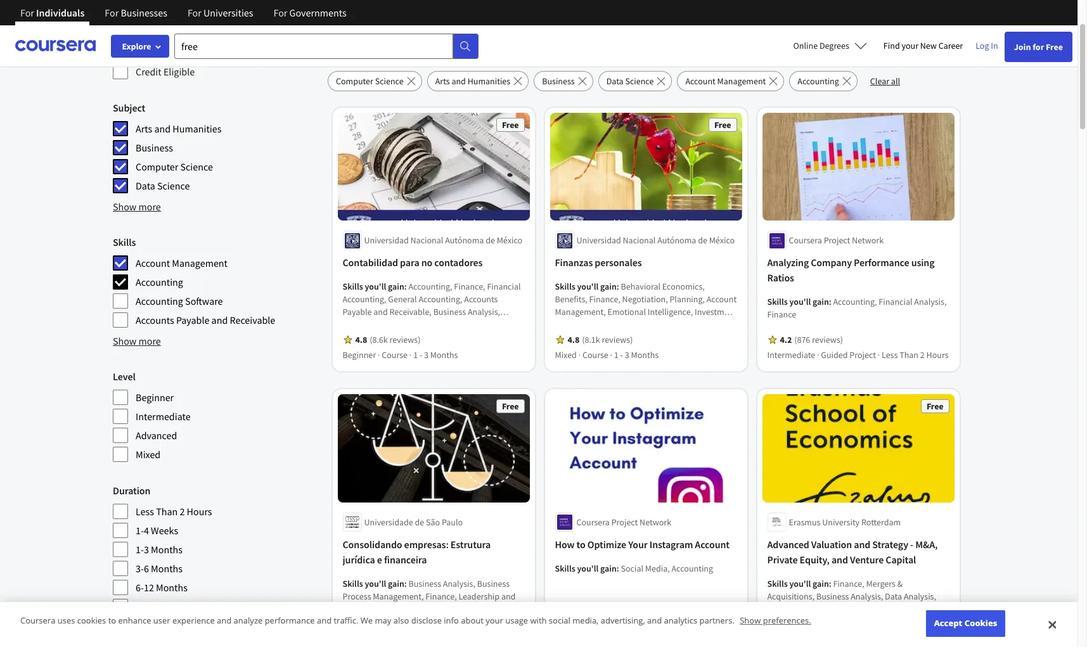 Task type: vqa. For each thing, say whether or not it's contained in the screenshot.
Show more related to Accounts Payable and Receivable
yes



Task type: describe. For each thing, give the bounding box(es) containing it.
analytics
[[664, 615, 698, 627]]

online degrees button
[[784, 32, 878, 60]]

for for universities
[[188, 6, 202, 19]]

show more button for data
[[113, 199, 161, 214]]

4 for weeks
[[144, 525, 149, 537]]

receivable
[[230, 314, 275, 327]]

marketing,
[[814, 616, 853, 628]]

3 · from the left
[[579, 350, 581, 361]]

gain for consolidando empresas: estrutura jurídica e financeira
[[389, 578, 405, 590]]

capital
[[887, 554, 917, 566]]

clear
[[871, 75, 890, 87]]

entrepreneurial
[[388, 629, 446, 640]]

2 vertical spatial show
[[740, 615, 761, 627]]

clear all button
[[863, 71, 908, 91]]

consolidando empresas: estrutura jurídica e financeira link
[[343, 537, 525, 568]]

uses
[[58, 615, 75, 627]]

management, up we
[[343, 604, 394, 615]]

erasmus university rotterdam
[[790, 517, 902, 528]]

explore
[[122, 41, 151, 52]]

0 horizontal spatial for
[[413, 25, 435, 48]]

instagram
[[650, 538, 694, 551]]

(1.2k reviews)
[[795, 629, 846, 640]]

account management inside button
[[686, 75, 766, 87]]

for individuals
[[20, 6, 85, 19]]

about
[[461, 615, 484, 627]]

autónoma for contabilidad para no contadores
[[446, 235, 484, 246]]

financial inside finance, mergers & acquisitions, business analysis, data analysis, financial analysis, investment management, accounting, marketing, strategy, strategy and operations, game theory
[[768, 604, 802, 615]]

skills for finanzas personales
[[556, 281, 576, 293]]

years
[[151, 601, 173, 613]]

accounting up accounting software
[[136, 276, 183, 289]]

governments
[[290, 6, 347, 19]]

data inside subject group
[[136, 179, 155, 192]]

find your new career
[[884, 40, 964, 51]]

degrees
[[820, 40, 850, 51]]

and down valuation
[[832, 554, 849, 566]]

results
[[359, 25, 410, 48]]

accounting, financial analysis, finance
[[768, 296, 947, 321]]

hours inside the duration group
[[187, 505, 212, 518]]

using
[[912, 257, 935, 269]]

analyzing company performance using ratios link
[[768, 255, 950, 286]]

management inside accounting, finance, financial accounting, general accounting, accounts payable and receivable, business analysis, financial analysis, operational analysis, planning, account management
[[412, 332, 461, 343]]

paulo
[[442, 517, 463, 528]]

skills you'll gain : for advanced
[[768, 578, 834, 590]]

1 horizontal spatial to
[[577, 538, 586, 551]]

accounting left software
[[136, 295, 183, 308]]

and inside accounting, finance, financial accounting, general accounting, accounts payable and receivable, business analysis, financial analysis, operational analysis, planning, account management
[[374, 307, 388, 318]]

skills for analyzing company performance using ratios
[[768, 296, 788, 308]]

log in
[[976, 40, 999, 51]]

3 inside the duration group
[[144, 544, 149, 556]]

business analysis, business process management, finance, leadership and management, mergers & acquisitions, regulations and compliance, strategy and operations, entrepreneurial finance, negotiation, reinforcement learning, accounting
[[343, 578, 525, 648]]

financial inside accounting, financial analysis, finance
[[880, 296, 913, 308]]

skills group
[[113, 235, 320, 329]]

free for contabilidad para no contadores
[[503, 119, 519, 131]]

strategy inside business analysis, business process management, finance, leadership and management, mergers & acquisitions, regulations and compliance, strategy and operations, entrepreneurial finance, negotiation, reinforcement learning, accounting
[[453, 616, 484, 628]]

computer inside subject group
[[136, 160, 178, 173]]

1- for 1-3 months
[[136, 544, 144, 556]]

you'll for analyzing company performance using ratios
[[790, 296, 812, 308]]

course for contabilidad
[[382, 350, 408, 361]]

1-4 years
[[136, 601, 173, 613]]

and inside behavioral economics, benefits, finance, negotiation, planning, account management, emotional intelligence, investment management, strategy, strategy and operations
[[675, 319, 689, 331]]

months down operational
[[431, 350, 459, 361]]

you'll down optimize
[[578, 563, 599, 575]]

nacional for personales
[[623, 235, 656, 246]]

1-4 weeks
[[136, 525, 178, 537]]

analyzing
[[768, 257, 810, 269]]

coursera project network for performance
[[790, 235, 884, 246]]

analysis, down 'contadores'
[[468, 307, 501, 318]]

computer science button
[[328, 71, 422, 91]]

management, down benefits,
[[556, 307, 607, 318]]

- for para
[[420, 350, 423, 361]]

you'll for advanced valuation and strategy - m&a, private equity, and venture capital
[[790, 578, 812, 590]]

partners.
[[700, 615, 735, 627]]

and up venture
[[855, 538, 871, 551]]

and inside "button"
[[452, 75, 466, 87]]

duration group
[[113, 483, 320, 615]]

accept cookies button
[[927, 611, 1006, 637]]

and up usage
[[502, 591, 516, 602]]

computer science inside subject group
[[136, 160, 213, 173]]

investment for valuation
[[838, 604, 880, 615]]

197 results for "free"
[[328, 25, 485, 48]]

social
[[549, 615, 571, 627]]

4 · from the left
[[611, 350, 613, 361]]

estrutura
[[451, 538, 491, 551]]

strategy inside finance, mergers & acquisitions, business analysis, data analysis, financial analysis, investment management, accounting, marketing, strategy, strategy and operations, game theory
[[889, 616, 920, 628]]

accept cookies
[[935, 618, 998, 629]]

accounting inside button
[[798, 75, 840, 87]]

behavioral economics, benefits, finance, negotiation, planning, account management, emotional intelligence, investment management, strategy, strategy and operations
[[556, 281, 737, 331]]

duration
[[113, 485, 151, 497]]

méxico for contabilidad para no contadores
[[497, 235, 523, 246]]

strategy, inside behavioral economics, benefits, finance, negotiation, planning, account management, emotional intelligence, investment management, strategy, strategy and operations
[[608, 319, 641, 331]]

4.2
[[781, 335, 793, 346]]

0 horizontal spatial de
[[415, 517, 425, 528]]

negotiation, inside business analysis, business process management, finance, leadership and management, mergers & acquisitions, regulations and compliance, strategy and operations, entrepreneurial finance, negotiation, reinforcement learning, accounting
[[343, 642, 389, 648]]

filter
[[113, 26, 141, 42]]

theory
[[837, 629, 863, 640]]

1- for 1-4 weeks
[[136, 525, 144, 537]]

business inside finance, mergers & acquisitions, business analysis, data analysis, financial analysis, investment management, accounting, marketing, strategy, strategy and operations, game theory
[[817, 591, 850, 602]]

coursera for to
[[577, 517, 610, 528]]

accounting inside business analysis, business process management, finance, leadership and management, mergers & acquisitions, regulations and compliance, strategy and operations, entrepreneurial finance, negotiation, reinforcement learning, accounting
[[483, 642, 525, 648]]

1 vertical spatial project
[[850, 350, 877, 361]]

acquisitions, inside business analysis, business process management, finance, leadership and management, mergers & acquisitions, regulations and compliance, strategy and operations, entrepreneurial finance, negotiation, reinforcement learning, accounting
[[434, 604, 481, 615]]

arts inside subject group
[[136, 122, 152, 135]]

online
[[794, 40, 818, 51]]

197
[[328, 25, 355, 48]]

universidad nacional autónoma de méxico for personales
[[577, 235, 735, 246]]

3 for personales
[[626, 350, 630, 361]]

businesses
[[121, 6, 167, 19]]

- inside the advanced valuation and strategy - m&a, private equity, and venture capital
[[911, 538, 914, 551]]

gain for contabilidad para no contadores
[[389, 281, 405, 293]]

analysis, up "4.8 (8.6k reviews)"
[[379, 319, 411, 331]]

accounting, finance, financial accounting, general accounting, accounts payable and receivable, business analysis, financial analysis, operational analysis, planning, account management
[[343, 281, 521, 343]]

account inside behavioral economics, benefits, finance, negotiation, planning, account management, emotional intelligence, investment management, strategy, strategy and operations
[[707, 294, 737, 305]]

planning, inside behavioral economics, benefits, finance, negotiation, planning, account management, emotional intelligence, investment management, strategy, strategy and operations
[[670, 294, 706, 305]]

new
[[921, 40, 937, 51]]

accounting, up operational
[[419, 294, 463, 305]]

and right about
[[485, 616, 500, 628]]

management, up also
[[373, 591, 424, 602]]

skills for consolidando empresas: estrutura jurídica e financeira
[[343, 578, 364, 590]]

usage
[[506, 615, 528, 627]]

mergers inside business analysis, business process management, finance, leadership and management, mergers & acquisitions, regulations and compliance, strategy and operations, entrepreneurial finance, negotiation, reinforcement learning, accounting
[[396, 604, 425, 615]]

jurídica
[[343, 554, 376, 566]]

4.8 (8.1k reviews)
[[568, 335, 634, 346]]

gain left "social"
[[601, 563, 617, 575]]

operational
[[413, 319, 457, 331]]

clear all
[[871, 75, 901, 87]]

equity,
[[800, 554, 830, 566]]

planning, inside accounting, finance, financial accounting, general accounting, accounts payable and receivable, business analysis, financial analysis, operational analysis, planning, account management
[[343, 332, 378, 343]]

0 vertical spatial than
[[900, 350, 919, 361]]

general
[[389, 294, 417, 305]]

3-
[[136, 563, 144, 575]]

0 horizontal spatial coursera
[[20, 615, 55, 627]]

show preferences. link
[[740, 615, 812, 627]]

What do you want to learn? text field
[[174, 33, 453, 59]]

show more for accounts payable and receivable
[[113, 335, 161, 348]]

with
[[531, 615, 547, 627]]

0 horizontal spatial to
[[108, 615, 116, 627]]

m&a,
[[916, 538, 939, 551]]

advanced for advanced
[[136, 429, 177, 442]]

gain for analyzing company performance using ratios
[[813, 296, 830, 308]]

experience
[[172, 615, 215, 627]]

in
[[992, 40, 999, 51]]

less inside the duration group
[[136, 505, 154, 518]]

humanities inside "button"
[[468, 75, 511, 87]]

also
[[394, 615, 409, 627]]

advertising,
[[601, 615, 645, 627]]

1- for 1-4 years
[[136, 601, 144, 613]]

4 for years
[[144, 601, 149, 613]]

(8.1k
[[583, 335, 601, 346]]

account inside accounting, finance, financial accounting, general accounting, accounts payable and receivable, business analysis, financial analysis, operational analysis, planning, account management
[[380, 332, 410, 343]]

management, up (8.1k
[[556, 319, 607, 331]]

for inside join for free link
[[1033, 41, 1045, 53]]

: for finanzas personales
[[617, 281, 620, 293]]

finance, inside accounting, finance, financial accounting, general accounting, accounts payable and receivable, business analysis, financial analysis, operational analysis, planning, account management
[[455, 281, 486, 293]]

for universities
[[188, 6, 253, 19]]

cookies
[[965, 618, 998, 629]]

operations, for consolidando empresas: estrutura jurídica e financeira
[[343, 629, 386, 640]]

months for 3-6 months
[[151, 563, 183, 575]]

weeks
[[151, 525, 178, 537]]

4.8 for contabilidad
[[356, 335, 368, 346]]

1 vertical spatial your
[[486, 615, 504, 627]]

payable inside skills group
[[176, 314, 210, 327]]

account inside button
[[686, 75, 716, 87]]

mixed for mixed · course · 1 - 3 months
[[556, 350, 577, 361]]

free for advanced valuation and strategy - m&a, private equity, and venture capital
[[928, 401, 944, 413]]

strategy inside behavioral economics, benefits, finance, negotiation, planning, account management, emotional intelligence, investment management, strategy, strategy and operations
[[643, 319, 673, 331]]

0 vertical spatial your
[[902, 40, 919, 51]]

account management button
[[678, 71, 785, 91]]

contabilidad para no contadores
[[343, 257, 483, 269]]

accounting software
[[136, 295, 223, 308]]

6 · from the left
[[879, 350, 881, 361]]

coursera image
[[15, 36, 96, 56]]

and left analytics
[[648, 615, 662, 627]]

de for contabilidad para no contadores
[[486, 235, 496, 246]]

skills inside group
[[113, 236, 136, 249]]

filter by
[[113, 26, 157, 42]]

banner navigation
[[10, 0, 357, 35]]

finance, inside behavioral economics, benefits, finance, negotiation, planning, account management, emotional intelligence, investment management, strategy, strategy and operations
[[590, 294, 621, 305]]

show more for data science
[[113, 200, 161, 213]]

0 vertical spatial less
[[883, 350, 899, 361]]

analyzing company performance using ratios
[[768, 257, 935, 284]]

find
[[884, 40, 900, 51]]

subject group
[[113, 100, 320, 194]]

computer inside button
[[336, 75, 374, 87]]

operations
[[691, 319, 732, 331]]

2 · from the left
[[410, 350, 412, 361]]

analysis, up accept
[[905, 591, 937, 602]]

your
[[629, 538, 648, 551]]

6-
[[136, 582, 144, 594]]

explore button
[[111, 35, 169, 58]]

cookies
[[77, 615, 106, 627]]

may
[[375, 615, 392, 627]]

months down emotional
[[632, 350, 659, 361]]

mergers inside finance, mergers & acquisitions, business analysis, data analysis, financial analysis, investment management, accounting, marketing, strategy, strategy and operations, game theory
[[867, 578, 896, 590]]

we
[[361, 615, 373, 627]]

and inside finance, mergers & acquisitions, business analysis, data analysis, financial analysis, investment management, accounting, marketing, strategy, strategy and operations, game theory
[[922, 616, 936, 628]]

months for 1-3 months
[[151, 544, 183, 556]]

free for consolidando empresas: estrutura jurídica e financeira
[[503, 401, 519, 413]]

computer science inside button
[[336, 75, 404, 87]]

1 · from the left
[[378, 350, 381, 361]]

1 for personales
[[615, 350, 619, 361]]

project for analyzing company performance using ratios
[[825, 235, 851, 246]]

more for accounts
[[139, 335, 161, 348]]

level group
[[113, 369, 320, 463]]

investment for personales
[[695, 307, 737, 318]]

erasmus
[[790, 517, 821, 528]]

: for contabilidad para no contadores
[[405, 281, 407, 293]]

1-3 months
[[136, 544, 183, 556]]

skills you'll gain : for analyzing
[[768, 296, 834, 308]]

and left traffic.
[[317, 615, 332, 627]]



Task type: locate. For each thing, give the bounding box(es) containing it.
4 for from the left
[[274, 6, 288, 19]]

you'll
[[365, 281, 387, 293], [578, 281, 599, 293], [790, 296, 812, 308], [578, 563, 599, 575], [365, 578, 387, 590], [790, 578, 812, 590]]

consolidando empresas: estrutura jurídica e financeira
[[343, 538, 491, 566]]

0 vertical spatial mixed
[[556, 350, 577, 361]]

planning, down economics,
[[670, 294, 706, 305]]

for for businesses
[[105, 6, 119, 19]]

regulations
[[343, 616, 387, 628]]

project right guided
[[850, 350, 877, 361]]

skills you'll gain : up "process"
[[343, 578, 409, 590]]

management inside skills group
[[172, 257, 228, 270]]

1 operations, from the left
[[343, 629, 386, 640]]

for for governments
[[274, 6, 288, 19]]

3
[[425, 350, 429, 361], [626, 350, 630, 361], [144, 544, 149, 556]]

mixed inside the level group
[[136, 448, 161, 461]]

1 méxico from the left
[[497, 235, 523, 246]]

1 horizontal spatial 3
[[425, 350, 429, 361]]

management, inside finance, mergers & acquisitions, business analysis, data analysis, financial analysis, investment management, accounting, marketing, strategy, strategy and operations, game theory
[[881, 604, 932, 615]]

2 vertical spatial data
[[886, 591, 903, 602]]

0 vertical spatial project
[[825, 235, 851, 246]]

arts and humanities
[[435, 75, 511, 87], [136, 122, 222, 135]]

0 horizontal spatial coursera project network
[[577, 517, 672, 528]]

beginner · course · 1 - 3 months
[[343, 350, 459, 361]]

arts inside "button"
[[435, 75, 450, 87]]

2 more from the top
[[139, 335, 161, 348]]

: for advanced valuation and strategy - m&a, private equity, and venture capital
[[830, 578, 832, 590]]

2 universidad nacional autónoma de méxico from the left
[[577, 235, 735, 246]]

financeira
[[385, 554, 427, 566]]

0 horizontal spatial data
[[136, 179, 155, 192]]

2 course from the left
[[583, 350, 609, 361]]

2 inside the duration group
[[180, 505, 185, 518]]

reviews) for para
[[390, 335, 421, 346]]

- down 4.8 (8.1k reviews)
[[621, 350, 624, 361]]

you'll for finanzas personales
[[578, 281, 599, 293]]

beginner for beginner
[[136, 391, 174, 404]]

user
[[153, 615, 170, 627]]

universidad nacional autónoma de méxico for para
[[365, 235, 523, 246]]

show more button for accounts
[[113, 334, 161, 349]]

de for finanzas personales
[[699, 235, 708, 246]]

humanities inside subject group
[[173, 122, 222, 135]]

skills for advanced valuation and strategy - m&a, private equity, and venture capital
[[768, 578, 788, 590]]

1 vertical spatial mergers
[[396, 604, 425, 615]]

for
[[413, 25, 435, 48], [1033, 41, 1045, 53]]

2 4.8 from the left
[[568, 335, 580, 346]]

skills you'll gain : down equity,
[[768, 578, 834, 590]]

individuals
[[36, 6, 85, 19]]

: for consolidando empresas: estrutura jurídica e financeira
[[405, 578, 407, 590]]

financial
[[488, 281, 521, 293], [880, 296, 913, 308], [343, 319, 377, 331], [768, 604, 802, 615]]

analysis, right operational
[[459, 319, 491, 331]]

1 vertical spatial computer science
[[136, 160, 213, 173]]

to right 'cookies'
[[108, 615, 116, 627]]

0 vertical spatial negotiation,
[[623, 294, 669, 305]]

coursera project network up your
[[577, 517, 672, 528]]

0 horizontal spatial mixed
[[136, 448, 161, 461]]

1 vertical spatial acquisitions,
[[434, 604, 481, 615]]

free for finanzas personales
[[715, 119, 732, 131]]

advanced up duration
[[136, 429, 177, 442]]

None search field
[[174, 33, 479, 59]]

0 vertical spatial arts and humanities
[[435, 75, 511, 87]]

1 for from the left
[[20, 6, 34, 19]]

strategy, inside finance, mergers & acquisitions, business analysis, data analysis, financial analysis, investment management, accounting, marketing, strategy, strategy and operations, game theory
[[855, 616, 887, 628]]

planning,
[[670, 294, 706, 305], [343, 332, 378, 343]]

accounting down online degrees
[[798, 75, 840, 87]]

1- left weeks
[[136, 525, 144, 537]]

1 1- from the top
[[136, 525, 144, 537]]

behavioral
[[622, 281, 661, 293]]

advanced up private
[[768, 538, 810, 551]]

finance, up the learning,
[[448, 629, 479, 640]]

analysis, down venture
[[852, 591, 884, 602]]

advanced inside the level group
[[136, 429, 177, 442]]

more for data
[[139, 200, 161, 213]]

1 horizontal spatial arts
[[435, 75, 450, 87]]

1 for para
[[414, 350, 418, 361]]

2 show more from the top
[[113, 335, 161, 348]]

0 horizontal spatial your
[[486, 615, 504, 627]]

advanced inside the advanced valuation and strategy - m&a, private equity, and venture capital
[[768, 538, 810, 551]]

1 horizontal spatial 1
[[615, 350, 619, 361]]

finance
[[768, 309, 797, 321]]

finance, mergers & acquisitions, business analysis, data analysis, financial analysis, investment management, accounting, marketing, strategy, strategy and operations, game theory
[[768, 578, 937, 640]]

-
[[420, 350, 423, 361], [621, 350, 624, 361], [911, 538, 914, 551]]

gain for advanced valuation and strategy - m&a, private equity, and venture capital
[[813, 578, 830, 590]]

level
[[113, 370, 136, 383]]

finance, down venture
[[834, 578, 865, 590]]

1 course from the left
[[382, 350, 408, 361]]

1 4.8 from the left
[[356, 335, 368, 346]]

for businesses
[[105, 6, 167, 19]]

your right about
[[486, 615, 504, 627]]

process
[[343, 591, 372, 602]]

and left analyze
[[217, 615, 232, 627]]

compliance,
[[405, 616, 451, 628]]

and up (8.6k in the bottom left of the page
[[374, 307, 388, 318]]

3 down operational
[[425, 350, 429, 361]]

de up economics,
[[699, 235, 708, 246]]

private
[[768, 554, 799, 566]]

0 vertical spatial advanced
[[136, 429, 177, 442]]

1 show more button from the top
[[113, 199, 161, 214]]

1- up the enhance
[[136, 601, 144, 613]]

gain down personales
[[601, 281, 617, 293]]

de up contabilidad para no contadores link
[[486, 235, 496, 246]]

0 horizontal spatial arts
[[136, 122, 152, 135]]

investment inside behavioral economics, benefits, finance, negotiation, planning, account management, emotional intelligence, investment management, strategy, strategy and operations
[[695, 307, 737, 318]]

optimize
[[588, 538, 627, 551]]

arts and humanities down subject
[[136, 122, 222, 135]]

4 left years
[[144, 601, 149, 613]]

0 vertical spatial investment
[[695, 307, 737, 318]]

1 horizontal spatial nacional
[[623, 235, 656, 246]]

0 horizontal spatial network
[[640, 517, 672, 528]]

5 · from the left
[[818, 350, 820, 361]]

show more
[[113, 200, 161, 213], [113, 335, 161, 348]]

and inside skills group
[[212, 314, 228, 327]]

1 horizontal spatial strategy,
[[855, 616, 887, 628]]

arts and humanities inside subject group
[[136, 122, 222, 135]]

1 horizontal spatial operations,
[[768, 629, 811, 640]]

career
[[939, 40, 964, 51]]

investment inside finance, mergers & acquisitions, business analysis, data analysis, financial analysis, investment management, accounting, marketing, strategy, strategy and operations, game theory
[[838, 604, 880, 615]]

skills for contabilidad para no contadores
[[343, 281, 364, 293]]

: left behavioral
[[617, 281, 620, 293]]

universidade
[[365, 517, 414, 528]]

coursera uses cookies to enhance user experience and analyze performance and traffic. we may also disclose info about your usage with social media, advertising, and analytics partners. show preferences.
[[20, 615, 812, 627]]

and inside subject group
[[154, 122, 171, 135]]

and down 'credit eligible'
[[154, 122, 171, 135]]

analysis, up leadership
[[444, 578, 476, 590]]

advanced for advanced valuation and strategy - m&a, private equity, and venture capital
[[768, 538, 810, 551]]

gain up general
[[389, 281, 405, 293]]

4.8 for finanzas
[[568, 335, 580, 346]]

1 vertical spatial planning,
[[343, 332, 378, 343]]

1 horizontal spatial intermediate
[[768, 350, 816, 361]]

finanzas
[[556, 257, 593, 269]]

1 horizontal spatial data
[[607, 75, 624, 87]]

intermediate for intermediate
[[136, 410, 191, 423]]

1 vertical spatial investment
[[838, 604, 880, 615]]

management inside button
[[718, 75, 766, 87]]

skills you'll gain : social media, accounting
[[556, 563, 714, 575]]

show for data
[[113, 200, 137, 213]]

1- up the 3-
[[136, 544, 144, 556]]

for governments
[[274, 6, 347, 19]]

consolidando
[[343, 538, 403, 551]]

0 horizontal spatial 3
[[144, 544, 149, 556]]

universidad for finanzas
[[577, 235, 622, 246]]

1 horizontal spatial &
[[898, 578, 904, 590]]

1 horizontal spatial coursera project network
[[790, 235, 884, 246]]

12
[[144, 582, 154, 594]]

0 horizontal spatial universidad nacional autónoma de méxico
[[365, 235, 523, 246]]

2 show more button from the top
[[113, 334, 161, 349]]

intermediate for intermediate · guided project · less than 2 hours
[[768, 350, 816, 361]]

&
[[898, 578, 904, 590], [427, 604, 432, 615]]

1 vertical spatial 2
[[180, 505, 185, 518]]

gain for finanzas personales
[[601, 281, 617, 293]]

0 horizontal spatial -
[[420, 350, 423, 361]]

account management inside skills group
[[136, 257, 228, 270]]

strategy, down emotional
[[608, 319, 641, 331]]

software
[[185, 295, 223, 308]]

0 vertical spatial 4
[[144, 525, 149, 537]]

analysis, up marketing,
[[804, 604, 836, 615]]

1 show more from the top
[[113, 200, 161, 213]]

1 horizontal spatial mergers
[[867, 578, 896, 590]]

accept
[[935, 618, 963, 629]]

1 horizontal spatial negotiation,
[[623, 294, 669, 305]]

accounts inside skills group
[[136, 314, 174, 327]]

1 vertical spatial strategy,
[[855, 616, 887, 628]]

show for accounts
[[113, 335, 137, 348]]

"free"
[[438, 25, 485, 48]]

1 4 from the top
[[144, 525, 149, 537]]

months down weeks
[[151, 544, 183, 556]]

accounting down instagram
[[672, 563, 714, 575]]

accounting button
[[790, 71, 858, 91]]

1 vertical spatial data
[[136, 179, 155, 192]]

humanities down 'eligible'
[[173, 122, 222, 135]]

2 1- from the top
[[136, 544, 144, 556]]

1 vertical spatial hours
[[187, 505, 212, 518]]

join
[[1015, 41, 1032, 53]]

computer science
[[336, 75, 404, 87], [136, 160, 213, 173]]

0 vertical spatial 2
[[921, 350, 926, 361]]

for left individuals
[[20, 6, 34, 19]]

coursera for company
[[790, 235, 823, 246]]

data inside finance, mergers & acquisitions, business analysis, data analysis, financial analysis, investment management, accounting, marketing, strategy, strategy and operations, game theory
[[886, 591, 903, 602]]

méxico
[[497, 235, 523, 246], [710, 235, 735, 246]]

for right join
[[1033, 41, 1045, 53]]

than
[[900, 350, 919, 361], [156, 505, 178, 518]]

credit eligible
[[136, 65, 195, 78]]

3 1- from the top
[[136, 601, 144, 613]]

course for finanzas
[[583, 350, 609, 361]]

join for free link
[[1005, 32, 1073, 62]]

mixed up duration
[[136, 448, 161, 461]]

1 vertical spatial humanities
[[173, 122, 222, 135]]

& down capital
[[898, 578, 904, 590]]

universidad nacional autónoma de méxico up contabilidad para no contadores link
[[365, 235, 523, 246]]

skills you'll gain : for finanzas
[[556, 281, 622, 293]]

project up your
[[612, 517, 639, 528]]

de left são
[[415, 517, 425, 528]]

1 horizontal spatial coursera
[[577, 517, 610, 528]]

operations, for advanced valuation and strategy - m&a, private equity, and venture capital
[[768, 629, 811, 640]]

2 nacional from the left
[[623, 235, 656, 246]]

1 more from the top
[[139, 200, 161, 213]]

business inside button
[[542, 75, 575, 87]]

1 vertical spatial less
[[136, 505, 154, 518]]

0 vertical spatial hours
[[927, 350, 949, 361]]

4.8 left (8.1k
[[568, 335, 580, 346]]

free
[[1046, 41, 1064, 53], [503, 119, 519, 131], [715, 119, 732, 131], [503, 401, 519, 413], [928, 401, 944, 413]]

& inside finance, mergers & acquisitions, business analysis, data analysis, financial analysis, investment management, accounting, marketing, strategy, strategy and operations, game theory
[[898, 578, 904, 590]]

: for analyzing company performance using ratios
[[830, 296, 832, 308]]

strategy
[[643, 319, 673, 331], [873, 538, 909, 551], [453, 616, 484, 628], [889, 616, 920, 628]]

reviews) for company
[[813, 335, 844, 346]]

mixed · course · 1 - 3 months
[[556, 350, 659, 361]]

1 vertical spatial management
[[172, 257, 228, 270]]

0 vertical spatial intermediate
[[768, 350, 816, 361]]

operations, inside finance, mergers & acquisitions, business analysis, data analysis, financial analysis, investment management, accounting, marketing, strategy, strategy and operations, game theory
[[768, 629, 811, 640]]

for up filter
[[105, 6, 119, 19]]

0 vertical spatial computer
[[336, 75, 374, 87]]

1 horizontal spatial network
[[853, 235, 884, 246]]

mixed
[[556, 350, 577, 361], [136, 448, 161, 461]]

1 horizontal spatial management
[[412, 332, 461, 343]]

arts and humanities inside "button"
[[435, 75, 511, 87]]

negotiation, down "regulations"
[[343, 642, 389, 648]]

1 horizontal spatial payable
[[343, 307, 372, 318]]

3 for para
[[425, 350, 429, 361]]

beginner inside the level group
[[136, 391, 174, 404]]

autónoma for finanzas personales
[[658, 235, 697, 246]]

accounting, inside accounting, financial analysis, finance
[[834, 296, 878, 308]]

2 vertical spatial 1-
[[136, 601, 144, 613]]

universidad for contabilidad
[[365, 235, 409, 246]]

0 horizontal spatial computer
[[136, 160, 178, 173]]

1 vertical spatial coursera project network
[[577, 517, 672, 528]]

finance, up 'info' at the bottom
[[426, 591, 457, 602]]

beginner for beginner · course · 1 - 3 months
[[343, 350, 377, 361]]

1 1 from the left
[[414, 350, 418, 361]]

reviews) down marketing,
[[815, 629, 846, 640]]

you'll for consolidando empresas: estrutura jurídica e financeira
[[365, 578, 387, 590]]

3 up 6
[[144, 544, 149, 556]]

1 horizontal spatial course
[[583, 350, 609, 361]]

account
[[686, 75, 716, 87], [136, 257, 170, 270], [707, 294, 737, 305], [380, 332, 410, 343], [696, 538, 730, 551]]

accounting, down analyzing company performance using ratios link
[[834, 296, 878, 308]]

operations,
[[343, 629, 386, 640], [768, 629, 811, 640]]

network for optimize
[[640, 517, 672, 528]]

for left the 'governments' at the left of page
[[274, 6, 288, 19]]

more
[[139, 200, 161, 213], [139, 335, 161, 348]]

2 horizontal spatial data
[[886, 591, 903, 602]]

project
[[825, 235, 851, 246], [850, 350, 877, 361], [612, 517, 639, 528]]

analysis, inside accounting, financial analysis, finance
[[915, 296, 947, 308]]

for left universities
[[188, 6, 202, 19]]

1 horizontal spatial computer
[[336, 75, 374, 87]]

analysis,
[[915, 296, 947, 308], [468, 307, 501, 318], [379, 319, 411, 331], [459, 319, 491, 331], [444, 578, 476, 590], [852, 591, 884, 602], [905, 591, 937, 602], [804, 604, 836, 615]]

1 vertical spatial beginner
[[136, 391, 174, 404]]

0 horizontal spatial acquisitions,
[[434, 604, 481, 615]]

negotiation, inside behavioral economics, benefits, finance, negotiation, planning, account management, emotional intelligence, investment management, strategy, strategy and operations
[[623, 294, 669, 305]]

2 autónoma from the left
[[658, 235, 697, 246]]

2 horizontal spatial de
[[699, 235, 708, 246]]

social
[[622, 563, 644, 575]]

2 méxico from the left
[[710, 235, 735, 246]]

operations, inside business analysis, business process management, finance, leadership and management, mergers & acquisitions, regulations and compliance, strategy and operations, entrepreneurial finance, negotiation, reinforcement learning, accounting
[[343, 629, 386, 640]]

1 horizontal spatial planning,
[[670, 294, 706, 305]]

skills you'll gain : up benefits,
[[556, 281, 622, 293]]

less up 1-4 weeks
[[136, 505, 154, 518]]

network for performance
[[853, 235, 884, 246]]

1 vertical spatial to
[[108, 615, 116, 627]]

course
[[382, 350, 408, 361], [583, 350, 609, 361]]

network up how to optimize your instagram account link
[[640, 517, 672, 528]]

benefits,
[[556, 294, 588, 305]]

data science inside subject group
[[136, 179, 190, 192]]

2 1 from the left
[[615, 350, 619, 361]]

universidad up contabilidad at the left
[[365, 235, 409, 246]]

accounts down 'contadores'
[[465, 294, 498, 305]]

you'll up benefits,
[[578, 281, 599, 293]]

to right how
[[577, 538, 586, 551]]

and left cookies
[[922, 616, 936, 628]]

accounting, inside finance, mergers & acquisitions, business analysis, data analysis, financial analysis, investment management, accounting, marketing, strategy, strategy and operations, game theory
[[768, 616, 812, 628]]

autónoma up finanzas personales link
[[658, 235, 697, 246]]

1 horizontal spatial 2
[[921, 350, 926, 361]]

planning, up the beginner · course · 1 - 3 months
[[343, 332, 378, 343]]

0 vertical spatial data science
[[607, 75, 654, 87]]

economics,
[[663, 281, 705, 293]]

gain down equity,
[[813, 578, 830, 590]]

1 nacional from the left
[[411, 235, 444, 246]]

& inside business analysis, business process management, finance, leadership and management, mergers & acquisitions, regulations and compliance, strategy and operations, entrepreneurial finance, negotiation, reinforcement learning, accounting
[[427, 604, 432, 615]]

your right find
[[902, 40, 919, 51]]

data inside 'button'
[[607, 75, 624, 87]]

reinforcement
[[391, 642, 445, 648]]

2 operations, from the left
[[768, 629, 811, 640]]

acquisitions, inside finance, mergers & acquisitions, business analysis, data analysis, financial analysis, investment management, accounting, marketing, strategy, strategy and operations, game theory
[[768, 591, 815, 602]]

1 vertical spatial 1-
[[136, 544, 144, 556]]

0 vertical spatial strategy,
[[608, 319, 641, 331]]

1 vertical spatial advanced
[[768, 538, 810, 551]]

nacional for para
[[411, 235, 444, 246]]

than inside the duration group
[[156, 505, 178, 518]]

1 horizontal spatial hours
[[927, 350, 949, 361]]

1 vertical spatial than
[[156, 505, 178, 518]]

guided
[[822, 350, 849, 361]]

months for 6-12 months
[[156, 582, 188, 594]]

you'll up finance
[[790, 296, 812, 308]]

1 horizontal spatial beginner
[[343, 350, 377, 361]]

1 horizontal spatial acquisitions,
[[768, 591, 815, 602]]

méxico for finanzas personales
[[710, 235, 735, 246]]

payable down software
[[176, 314, 210, 327]]

1 universidad from the left
[[365, 235, 409, 246]]

for for individuals
[[20, 6, 34, 19]]

1 autónoma from the left
[[446, 235, 484, 246]]

accounting, down contabilidad at the left
[[343, 294, 387, 305]]

analysis, inside business analysis, business process management, finance, leadership and management, mergers & acquisitions, regulations and compliance, strategy and operations, entrepreneurial finance, negotiation, reinforcement learning, accounting
[[444, 578, 476, 590]]

by
[[144, 26, 157, 42]]

universidad nacional autónoma de méxico up finanzas personales link
[[577, 235, 735, 246]]

4 left weeks
[[144, 525, 149, 537]]

0 horizontal spatial intermediate
[[136, 410, 191, 423]]

skills you'll gain :
[[343, 281, 409, 293], [556, 281, 622, 293], [768, 296, 834, 308], [343, 578, 409, 590], [768, 578, 834, 590]]

course down "4.8 (8.6k reviews)"
[[382, 350, 408, 361]]

accounts inside accounting, finance, financial accounting, general accounting, accounts payable and receivable, business analysis, financial analysis, operational analysis, planning, account management
[[465, 294, 498, 305]]

strategy up the learning,
[[453, 616, 484, 628]]

business
[[542, 75, 575, 87], [136, 141, 173, 154], [434, 307, 467, 318], [409, 578, 442, 590], [478, 578, 510, 590], [817, 591, 850, 602]]

1 horizontal spatial universidad
[[577, 235, 622, 246]]

network
[[853, 235, 884, 246], [640, 517, 672, 528]]

accounts down accounting software
[[136, 314, 174, 327]]

project for how to optimize your instagram account
[[612, 517, 639, 528]]

business inside accounting, finance, financial accounting, general accounting, accounts payable and receivable, business analysis, financial analysis, operational analysis, planning, account management
[[434, 307, 467, 318]]

1 vertical spatial accounts
[[136, 314, 174, 327]]

science inside data science 'button'
[[626, 75, 654, 87]]

0 horizontal spatial planning,
[[343, 332, 378, 343]]

strategy,
[[608, 319, 641, 331], [855, 616, 887, 628]]

1 vertical spatial account management
[[136, 257, 228, 270]]

and down the intelligence,
[[675, 319, 689, 331]]

2 4 from the top
[[144, 601, 149, 613]]

investment up theory
[[838, 604, 880, 615]]

investment up operations in the right of the page
[[695, 307, 737, 318]]

- for personales
[[621, 350, 624, 361]]

3 for from the left
[[188, 6, 202, 19]]

enhance
[[118, 615, 151, 627]]

coursera project network for optimize
[[577, 517, 672, 528]]

and up entrepreneurial
[[389, 616, 403, 628]]

you'll up "process"
[[365, 578, 387, 590]]

para
[[401, 257, 420, 269]]

6-12 months
[[136, 582, 188, 594]]

1 vertical spatial arts
[[136, 122, 152, 135]]

1 vertical spatial network
[[640, 517, 672, 528]]

0 horizontal spatial operations,
[[343, 629, 386, 640]]

2
[[921, 350, 926, 361], [180, 505, 185, 518]]

2 horizontal spatial management
[[718, 75, 766, 87]]

contadores
[[435, 257, 483, 269]]

coursera left uses
[[20, 615, 55, 627]]

for left "free"
[[413, 25, 435, 48]]

1 universidad nacional autónoma de méxico from the left
[[365, 235, 523, 246]]

reviews) for personales
[[603, 335, 634, 346]]

0 vertical spatial 1-
[[136, 525, 144, 537]]

performance
[[855, 257, 910, 269]]

0 horizontal spatial nacional
[[411, 235, 444, 246]]

log in link
[[970, 38, 1005, 53]]

2 for from the left
[[105, 6, 119, 19]]

coursera up optimize
[[577, 517, 610, 528]]

0 vertical spatial more
[[139, 200, 161, 213]]

intermediate inside the level group
[[136, 410, 191, 423]]

0 vertical spatial network
[[853, 235, 884, 246]]

2 universidad from the left
[[577, 235, 622, 246]]

contabilidad para no contadores link
[[343, 255, 525, 270]]

skills you'll gain : down contabilidad at the left
[[343, 281, 409, 293]]

finance, up emotional
[[590, 294, 621, 305]]

0 horizontal spatial payable
[[176, 314, 210, 327]]

mergers down venture
[[867, 578, 896, 590]]

1 vertical spatial show
[[113, 335, 137, 348]]

2 horizontal spatial -
[[911, 538, 914, 551]]

strategy, up theory
[[855, 616, 887, 628]]

advanced
[[136, 429, 177, 442], [768, 538, 810, 551]]

operations, down the "preferences."
[[768, 629, 811, 640]]

skills you'll gain : for contabilidad
[[343, 281, 409, 293]]

2 vertical spatial management
[[412, 332, 461, 343]]

negotiation, down behavioral
[[623, 294, 669, 305]]

leadership
[[459, 591, 500, 602]]

hours
[[927, 350, 949, 361], [187, 505, 212, 518]]

subject
[[113, 101, 145, 114]]

: left "social"
[[617, 563, 620, 575]]

1 horizontal spatial méxico
[[710, 235, 735, 246]]

1 vertical spatial arts and humanities
[[136, 122, 222, 135]]

coursera project network up company
[[790, 235, 884, 246]]

1 horizontal spatial advanced
[[768, 538, 810, 551]]

1 horizontal spatial computer science
[[336, 75, 404, 87]]

you'll down contabilidad at the left
[[365, 281, 387, 293]]

1 vertical spatial 4
[[144, 601, 149, 613]]

1 vertical spatial mixed
[[136, 448, 161, 461]]

1 horizontal spatial than
[[900, 350, 919, 361]]

data science inside 'button'
[[607, 75, 654, 87]]

reviews) up the beginner · course · 1 - 3 months
[[390, 335, 421, 346]]

0 vertical spatial to
[[577, 538, 586, 551]]

payable inside accounting, finance, financial accounting, general accounting, accounts payable and receivable, business analysis, financial analysis, operational analysis, planning, account management
[[343, 307, 372, 318]]

account inside skills group
[[136, 257, 170, 270]]

1 vertical spatial show more button
[[113, 334, 161, 349]]

mixed for mixed
[[136, 448, 161, 461]]

1 horizontal spatial data science
[[607, 75, 654, 87]]

you'll for contabilidad para no contadores
[[365, 281, 387, 293]]

accounting, up (1.2k
[[768, 616, 812, 628]]

science inside computer science button
[[375, 75, 404, 87]]

business inside subject group
[[136, 141, 173, 154]]

reviews) up guided
[[813, 335, 844, 346]]

accounting, down contabilidad para no contadores link
[[409, 281, 453, 293]]

strategy inside the advanced valuation and strategy - m&a, private equity, and venture capital
[[873, 538, 909, 551]]

intermediate
[[768, 350, 816, 361], [136, 410, 191, 423]]

skills you'll gain : for consolidando
[[343, 578, 409, 590]]

0 horizontal spatial 4.8
[[356, 335, 368, 346]]

finance, inside finance, mergers & acquisitions, business analysis, data analysis, financial analysis, investment management, accounting, marketing, strategy, strategy and operations, game theory
[[834, 578, 865, 590]]



